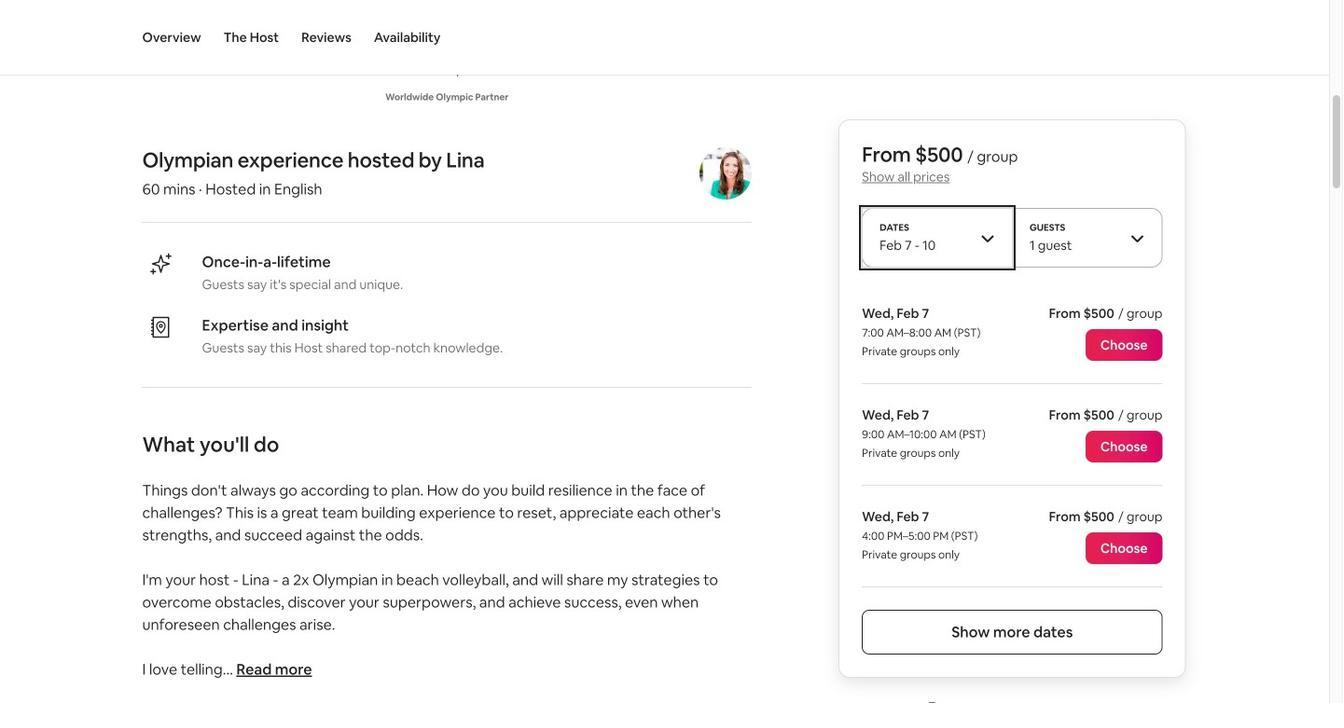 Task type: vqa. For each thing, say whether or not it's contained in the screenshot.
Interested's in
no



Task type: locate. For each thing, give the bounding box(es) containing it.
airbnb logo plus olympics ring logo image
[[348, 35, 546, 77]]

learn more about the host, lina. image
[[700, 147, 752, 200], [700, 147, 752, 200]]



